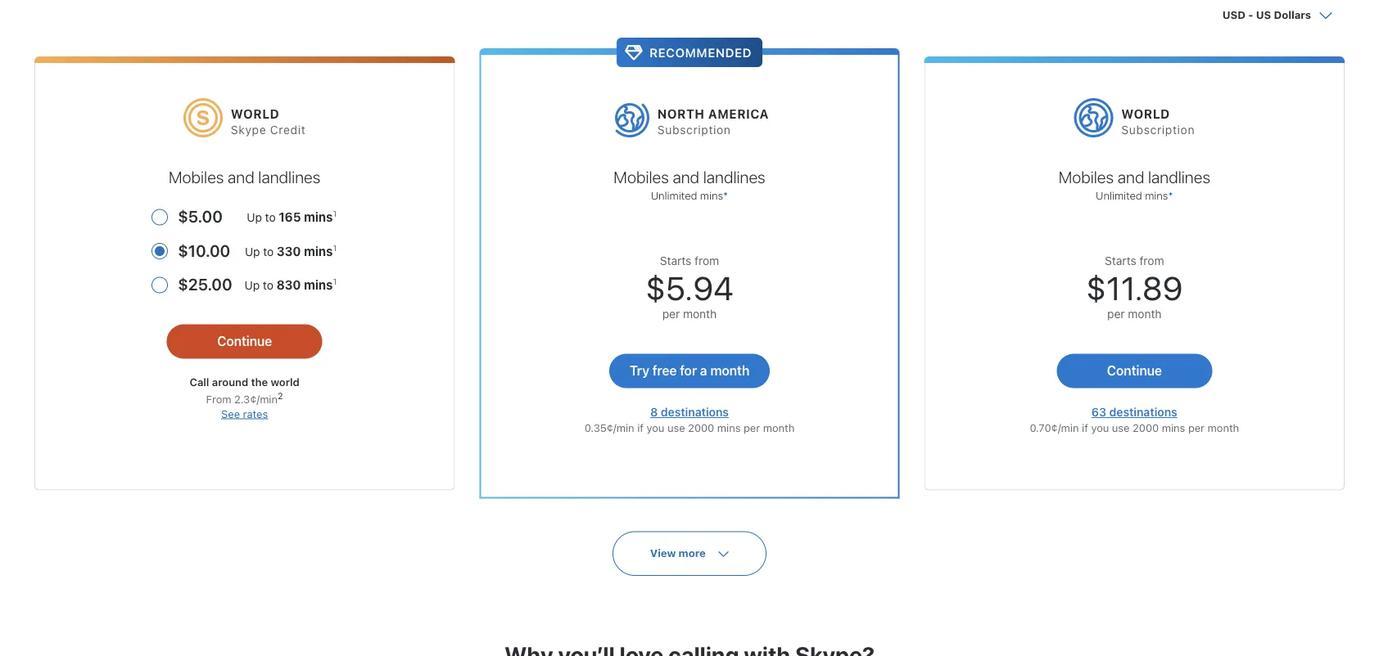 Task type: describe. For each thing, give the bounding box(es) containing it.
0.70¢/min
[[1030, 422, 1079, 434]]

view more button
[[613, 532, 767, 577]]

continue for world subscription
[[1107, 363, 1162, 379]]

none radio $10.00 up to 330 mins
[[151, 232, 338, 266]]

$10.00
[[178, 241, 230, 260]]

landlines for $5.94
[[703, 167, 765, 186]]

up to 165 mins 1
[[247, 209, 337, 225]]

try free for a month
[[630, 363, 750, 379]]

north america subscription
[[658, 107, 769, 137]]

destinations for $5.94
[[661, 406, 729, 419]]

1 link for $10.00
[[333, 243, 337, 253]]

from for $5.94
[[695, 254, 719, 268]]

per inside starts from $11.89 per month
[[1107, 308, 1125, 321]]

view
[[650, 548, 676, 560]]

continue link for world skype credit
[[167, 325, 322, 359]]

mobiles for $5.94
[[614, 167, 669, 186]]

mins inside 8 destinations 0.35¢/min if you use 2000 mins per month
[[717, 422, 741, 434]]

mobiles and landlines unlimited mins * for $5.94
[[614, 167, 765, 202]]

to for $5.00
[[265, 211, 276, 225]]

* link for $5.94
[[723, 190, 728, 202]]

destinations for $11.89
[[1109, 406, 1177, 419]]

around
[[212, 376, 248, 389]]

unlimited for $11.89
[[1096, 190, 1142, 202]]

to for $10.00
[[263, 245, 274, 259]]

8 destinations button
[[650, 406, 729, 419]]

up for $25.00
[[245, 279, 260, 293]]

more
[[679, 548, 706, 560]]

recommended
[[649, 45, 752, 60]]

see
[[221, 408, 240, 420]]

330
[[277, 244, 301, 259]]

continue link for world subscription
[[1057, 354, 1212, 389]]

1 and from the left
[[228, 167, 254, 186]]

unlimited for $5.94
[[651, 190, 697, 202]]

call around the world from 2.3¢/min 2 see rates
[[190, 376, 300, 420]]

up to 830 mins 1
[[245, 277, 337, 293]]

per inside starts from $5.94 per month
[[662, 308, 680, 321]]

$11.89
[[1086, 269, 1183, 307]]

and for $5.94
[[673, 167, 699, 186]]

and for $11.89
[[1118, 167, 1144, 186]]

2 link
[[278, 391, 283, 401]]

830
[[276, 278, 301, 293]]

you for $5.94
[[647, 422, 665, 434]]

world for world subscription
[[1122, 107, 1170, 121]]

$5.00 up to 165 mins element
[[178, 198, 338, 232]]

$5.94
[[646, 269, 734, 307]]

landlines for $11.89
[[1148, 167, 1210, 186]]

mobiles for $11.89
[[1059, 167, 1114, 186]]

2
[[278, 391, 283, 401]]

1 for $10.00
[[333, 243, 337, 253]]

1 link for $5.00
[[333, 209, 337, 219]]

starts from $5.94 per month
[[646, 254, 734, 321]]

1 for $25.00
[[333, 277, 337, 287]]

try free for a month link
[[609, 354, 770, 389]]

mobiles and landlines option group
[[151, 198, 338, 300]]

rates
[[243, 408, 268, 420]]

starts for $5.94
[[660, 254, 692, 268]]

$25.00
[[178, 275, 232, 294]]

$10.00 up to 330 mins element
[[178, 232, 338, 266]]

8 destinations 0.35¢/min if you use 2000 mins per month
[[585, 406, 795, 434]]

use for $5.94
[[667, 422, 685, 434]]

none radio containing $5.00
[[151, 198, 338, 232]]

2000 for $11.89
[[1133, 422, 1159, 434]]

to for $25.00
[[263, 279, 273, 293]]



Task type: locate. For each thing, give the bounding box(es) containing it.
view more
[[650, 548, 706, 560]]

1 horizontal spatial you
[[1091, 422, 1109, 434]]

1 link right 830
[[333, 277, 337, 287]]

1 horizontal spatial continue
[[1107, 363, 1162, 379]]

2 if from the left
[[1082, 422, 1088, 434]]

and
[[228, 167, 254, 186], [673, 167, 699, 186], [1118, 167, 1144, 186]]

month for $11.89
[[1128, 308, 1162, 321]]

2 unlimited from the left
[[1096, 190, 1142, 202]]

1 vertical spatial 1
[[333, 243, 337, 253]]

credit
[[270, 123, 306, 137]]

2 horizontal spatial mobiles
[[1059, 167, 1114, 186]]

0 horizontal spatial continue link
[[167, 325, 322, 359]]

0 horizontal spatial destinations
[[661, 406, 729, 419]]

unlimited
[[651, 190, 697, 202], [1096, 190, 1142, 202]]

1 landlines from the left
[[258, 167, 320, 186]]

mins inside up to 165 mins 1
[[304, 210, 333, 225]]

up up $25.00 up to 830 mins element
[[245, 245, 260, 259]]

2000 for $5.94
[[688, 422, 714, 434]]

1 link for $25.00
[[333, 277, 337, 287]]

from
[[695, 254, 719, 268], [1140, 254, 1164, 268]]

1 horizontal spatial unlimited
[[1096, 190, 1142, 202]]

continue for world skype credit
[[217, 333, 272, 349]]

use down 63 destinations "button"
[[1112, 422, 1130, 434]]

up inside up to 830 mins 1
[[245, 279, 260, 293]]

1 horizontal spatial if
[[1082, 422, 1088, 434]]

per inside 63 destinations 0.70¢/min if you use 2000 mins per month
[[1188, 422, 1205, 434]]

1 world from the left
[[231, 107, 280, 121]]

you inside 8 destinations 0.35¢/min if you use 2000 mins per month
[[647, 422, 665, 434]]

world skype credit
[[231, 107, 306, 137]]

2 2000 from the left
[[1133, 422, 1159, 434]]

if for $11.89
[[1082, 422, 1088, 434]]

destinations inside 63 destinations 0.70¢/min if you use 2000 mins per month
[[1109, 406, 1177, 419]]

mins down the north america subscription
[[700, 190, 723, 202]]

america
[[708, 107, 769, 121]]

0 horizontal spatial and
[[228, 167, 254, 186]]

1 vertical spatial 1 link
[[333, 243, 337, 253]]

mins inside up to 330 mins 1
[[304, 244, 333, 259]]

none radio containing $10.00
[[151, 232, 338, 266]]

you down 8
[[647, 422, 665, 434]]

continue up around
[[217, 333, 272, 349]]

0 horizontal spatial *
[[723, 190, 728, 202]]

1 inside up to 830 mins 1
[[333, 277, 337, 287]]

2 world from the left
[[1122, 107, 1170, 121]]

starts for $11.89
[[1105, 254, 1137, 268]]

2 vertical spatial to
[[263, 279, 273, 293]]

from up $11.89
[[1140, 254, 1164, 268]]

starts inside starts from $5.94 per month
[[660, 254, 692, 268]]

1 mobiles from the left
[[169, 167, 224, 186]]

continue
[[217, 333, 272, 349], [1107, 363, 1162, 379]]

1 destinations from the left
[[661, 406, 729, 419]]

63 destinations button
[[1092, 406, 1177, 419]]

1 link right 330
[[333, 243, 337, 253]]

1 from from the left
[[695, 254, 719, 268]]

if right 0.70¢/min
[[1082, 422, 1088, 434]]

up inside up to 330 mins 1
[[245, 245, 260, 259]]

world inside world subscription
[[1122, 107, 1170, 121]]

1 horizontal spatial continue link
[[1057, 354, 1212, 389]]

0 horizontal spatial from
[[695, 254, 719, 268]]

3 1 from the top
[[333, 277, 337, 287]]

use for $11.89
[[1112, 422, 1130, 434]]

up to 330 mins 1
[[245, 243, 337, 259]]

destinations inside 8 destinations 0.35¢/min if you use 2000 mins per month
[[661, 406, 729, 419]]

0 horizontal spatial * link
[[723, 190, 728, 202]]

mins down 8 destinations button
[[717, 422, 741, 434]]

if right 0.35¢/min
[[637, 422, 644, 434]]

1 link
[[333, 209, 337, 219], [333, 243, 337, 253], [333, 277, 337, 287]]

up for $10.00
[[245, 245, 260, 259]]

continue link
[[167, 325, 322, 359], [1057, 354, 1212, 389]]

2 * link from the left
[[1168, 190, 1173, 202]]

continue link up 63 destinations "button"
[[1057, 354, 1212, 389]]

3 1 link from the top
[[333, 277, 337, 287]]

2 vertical spatial 1
[[333, 277, 337, 287]]

continue link up around
[[167, 325, 322, 359]]

0 horizontal spatial landlines
[[258, 167, 320, 186]]

0 horizontal spatial if
[[637, 422, 644, 434]]

8
[[650, 406, 658, 419]]

to inside up to 830 mins 1
[[263, 279, 273, 293]]

63 destinations 0.70¢/min if you use 2000 mins per month
[[1030, 406, 1239, 434]]

* for $5.94
[[723, 190, 728, 202]]

mins inside up to 830 mins 1
[[304, 278, 333, 293]]

starts inside starts from $11.89 per month
[[1105, 254, 1137, 268]]

1 horizontal spatial *
[[1168, 190, 1173, 202]]

None radio
[[151, 232, 338, 266], [151, 266, 338, 300]]

per
[[662, 308, 680, 321], [1107, 308, 1125, 321], [744, 422, 760, 434], [1188, 422, 1205, 434]]

starts from $11.89 per month
[[1086, 254, 1183, 321]]

1 horizontal spatial 2000
[[1133, 422, 1159, 434]]

0 horizontal spatial subscription
[[658, 123, 731, 137]]

2 none radio from the top
[[151, 266, 338, 300]]

$5.00
[[178, 207, 223, 226]]

1 none radio from the top
[[151, 232, 338, 266]]

* link down the north america subscription
[[723, 190, 728, 202]]

starts up $5.94
[[660, 254, 692, 268]]

2.3¢/min
[[234, 393, 278, 405]]

* down world subscription
[[1168, 190, 1173, 202]]

subscription
[[658, 123, 731, 137], [1122, 123, 1195, 137]]

0 horizontal spatial use
[[667, 422, 685, 434]]

mins inside 63 destinations 0.70¢/min if you use 2000 mins per month
[[1162, 422, 1185, 434]]

1 link inside option
[[333, 243, 337, 253]]

you
[[647, 422, 665, 434], [1091, 422, 1109, 434]]

1 inside up to 165 mins 1
[[333, 209, 337, 219]]

1 2000 from the left
[[688, 422, 714, 434]]

if inside 8 destinations 0.35¢/min if you use 2000 mins per month
[[637, 422, 644, 434]]

63
[[1092, 406, 1106, 419]]

month inside starts from $5.94 per month
[[683, 308, 717, 321]]

2 subscription from the left
[[1122, 123, 1195, 137]]

2 mobiles from the left
[[614, 167, 669, 186]]

landlines down world subscription
[[1148, 167, 1210, 186]]

2 vertical spatial 1 link
[[333, 277, 337, 287]]

2 destinations from the left
[[1109, 406, 1177, 419]]

* for $11.89
[[1168, 190, 1173, 202]]

2000 down 8 destinations button
[[688, 422, 714, 434]]

landlines down the north america subscription
[[703, 167, 765, 186]]

world for world skype credit
[[231, 107, 280, 121]]

and down world subscription
[[1118, 167, 1144, 186]]

mins right 165
[[304, 210, 333, 225]]

1 right 830
[[333, 277, 337, 287]]

subscription inside the north america subscription
[[658, 123, 731, 137]]

1 horizontal spatial mobiles and landlines unlimited mins *
[[1059, 167, 1210, 202]]

use
[[667, 422, 685, 434], [1112, 422, 1130, 434]]

per inside 8 destinations 0.35¢/min if you use 2000 mins per month
[[744, 422, 760, 434]]

to left 330
[[263, 245, 274, 259]]

1 mobiles and landlines unlimited mins * from the left
[[614, 167, 765, 202]]

you down the 63
[[1091, 422, 1109, 434]]

0 vertical spatial 1
[[333, 209, 337, 219]]

from inside starts from $5.94 per month
[[695, 254, 719, 268]]

2 from from the left
[[1140, 254, 1164, 268]]

0 horizontal spatial 2000
[[688, 422, 714, 434]]

0 vertical spatial to
[[265, 211, 276, 225]]

to inside up to 330 mins 1
[[263, 245, 274, 259]]

up up $10.00 up to 330 mins element
[[247, 211, 262, 225]]

1 horizontal spatial landlines
[[703, 167, 765, 186]]

from for $11.89
[[1140, 254, 1164, 268]]

1 horizontal spatial subscription
[[1122, 123, 1195, 137]]

continue up 63 destinations "button"
[[1107, 363, 1162, 379]]

month for for
[[710, 363, 750, 379]]

$25.00 up to 830 mins element
[[178, 266, 338, 300]]

1
[[333, 209, 337, 219], [333, 243, 337, 253], [333, 277, 337, 287]]

1 vertical spatial to
[[263, 245, 274, 259]]

to
[[265, 211, 276, 225], [263, 245, 274, 259], [263, 279, 273, 293]]

to inside up to 165 mins 1
[[265, 211, 276, 225]]

and down the north america subscription
[[673, 167, 699, 186]]

1 horizontal spatial and
[[673, 167, 699, 186]]

2 vertical spatial up
[[245, 279, 260, 293]]

0.35¢/min
[[585, 422, 634, 434]]

* link for $11.89
[[1168, 190, 1173, 202]]

0 horizontal spatial you
[[647, 422, 665, 434]]

mins right 830
[[304, 278, 333, 293]]

1 * from the left
[[723, 190, 728, 202]]

month
[[683, 308, 717, 321], [1128, 308, 1162, 321], [710, 363, 750, 379], [763, 422, 795, 434], [1208, 422, 1239, 434]]

2 use from the left
[[1112, 422, 1130, 434]]

month inside 8 destinations 0.35¢/min if you use 2000 mins per month
[[763, 422, 795, 434]]

call
[[190, 376, 209, 389]]

3 and from the left
[[1118, 167, 1144, 186]]

destinations
[[661, 406, 729, 419], [1109, 406, 1177, 419]]

2 1 link from the top
[[333, 243, 337, 253]]

3 mobiles from the left
[[1059, 167, 1114, 186]]

to left 830
[[263, 279, 273, 293]]

world subscription
[[1122, 107, 1195, 137]]

2 * from the left
[[1168, 190, 1173, 202]]

1 link right 165
[[333, 209, 337, 219]]

for
[[680, 363, 697, 379]]

month for $5.94
[[683, 308, 717, 321]]

1 you from the left
[[647, 422, 665, 434]]

2 you from the left
[[1091, 422, 1109, 434]]

2 landlines from the left
[[703, 167, 765, 186]]

mobiles and landlines
[[169, 167, 320, 186]]

mobiles and landlines unlimited mins * down the north america subscription
[[614, 167, 765, 202]]

world
[[231, 107, 280, 121], [1122, 107, 1170, 121]]

1 right 330
[[333, 243, 337, 253]]

2 1 from the top
[[333, 243, 337, 253]]

starts
[[660, 254, 692, 268], [1105, 254, 1137, 268]]

1 horizontal spatial starts
[[1105, 254, 1137, 268]]

mobiles and landlines unlimited mins * down world subscription
[[1059, 167, 1210, 202]]

2 starts from the left
[[1105, 254, 1137, 268]]

1 1 from the top
[[333, 209, 337, 219]]

try
[[630, 363, 649, 379]]

0 horizontal spatial starts
[[660, 254, 692, 268]]

1 inside up to 330 mins 1
[[333, 243, 337, 253]]

1 horizontal spatial world
[[1122, 107, 1170, 121]]

world inside world skype credit
[[231, 107, 280, 121]]

destinations right the 63
[[1109, 406, 1177, 419]]

0 horizontal spatial mobiles and landlines unlimited mins *
[[614, 167, 765, 202]]

up for $5.00
[[247, 211, 262, 225]]

up inside up to 165 mins 1
[[247, 211, 262, 225]]

1 vertical spatial up
[[245, 245, 260, 259]]

2 and from the left
[[673, 167, 699, 186]]

mins right 330
[[304, 244, 333, 259]]

2000 down 63 destinations "button"
[[1133, 422, 1159, 434]]

mobiles and landlines unlimited mins *
[[614, 167, 765, 202], [1059, 167, 1210, 202]]

none radio containing $25.00
[[151, 266, 338, 300]]

* down the north america subscription
[[723, 190, 728, 202]]

0 vertical spatial continue
[[217, 333, 272, 349]]

0 vertical spatial 1 link
[[333, 209, 337, 219]]

if for $5.94
[[637, 422, 644, 434]]

2000 inside 63 destinations 0.70¢/min if you use 2000 mins per month
[[1133, 422, 1159, 434]]

* link down world subscription
[[1168, 190, 1173, 202]]

mins
[[700, 190, 723, 202], [1145, 190, 1168, 202], [304, 210, 333, 225], [304, 244, 333, 259], [304, 278, 333, 293], [717, 422, 741, 434], [1162, 422, 1185, 434]]

starts up $11.89
[[1105, 254, 1137, 268]]

month inside starts from $11.89 per month
[[1128, 308, 1162, 321]]

None radio
[[151, 198, 338, 232]]

1 horizontal spatial destinations
[[1109, 406, 1177, 419]]

0 vertical spatial up
[[247, 211, 262, 225]]

1 subscription from the left
[[658, 123, 731, 137]]

landlines
[[258, 167, 320, 186], [703, 167, 765, 186], [1148, 167, 1210, 186]]

1 horizontal spatial mobiles
[[614, 167, 669, 186]]

1 unlimited from the left
[[651, 190, 697, 202]]

free
[[652, 363, 677, 379]]

2000
[[688, 422, 714, 434], [1133, 422, 1159, 434]]

0 horizontal spatial unlimited
[[651, 190, 697, 202]]

2 mobiles and landlines unlimited mins * from the left
[[1059, 167, 1210, 202]]

1 if from the left
[[637, 422, 644, 434]]

north
[[658, 107, 705, 121]]

0 horizontal spatial world
[[231, 107, 280, 121]]

use inside 63 destinations 0.70¢/min if you use 2000 mins per month
[[1112, 422, 1130, 434]]

2000 inside 8 destinations 0.35¢/min if you use 2000 mins per month
[[688, 422, 714, 434]]

0 horizontal spatial mobiles
[[169, 167, 224, 186]]

1 use from the left
[[667, 422, 685, 434]]

to left 165
[[265, 211, 276, 225]]

if
[[637, 422, 644, 434], [1082, 422, 1088, 434]]

1 starts from the left
[[660, 254, 692, 268]]

mobiles
[[169, 167, 224, 186], [614, 167, 669, 186], [1059, 167, 1114, 186]]

world
[[271, 376, 300, 389]]

and up $5.00 up to 165 mins element
[[228, 167, 254, 186]]

2 horizontal spatial and
[[1118, 167, 1144, 186]]

a
[[700, 363, 707, 379]]

if inside 63 destinations 0.70¢/min if you use 2000 mins per month
[[1082, 422, 1088, 434]]

from
[[206, 393, 231, 405]]

up
[[247, 211, 262, 225], [245, 245, 260, 259], [245, 279, 260, 293]]

1 * link from the left
[[723, 190, 728, 202]]

*
[[723, 190, 728, 202], [1168, 190, 1173, 202]]

month inside 63 destinations 0.70¢/min if you use 2000 mins per month
[[1208, 422, 1239, 434]]

3 landlines from the left
[[1148, 167, 1210, 186]]

1 link inside $25.00 up to 830 mins element
[[333, 277, 337, 287]]

mins down 63 destinations "button"
[[1162, 422, 1185, 434]]

from inside starts from $11.89 per month
[[1140, 254, 1164, 268]]

the
[[251, 376, 268, 389]]

1 for $5.00
[[333, 209, 337, 219]]

you for $11.89
[[1091, 422, 1109, 434]]

mins down world subscription
[[1145, 190, 1168, 202]]

see rates button
[[221, 408, 268, 420]]

none radio $25.00 up to 830 mins
[[151, 266, 338, 300]]

165
[[279, 210, 301, 225]]

1 vertical spatial continue
[[1107, 363, 1162, 379]]

from up $5.94
[[695, 254, 719, 268]]

1 horizontal spatial use
[[1112, 422, 1130, 434]]

1 horizontal spatial * link
[[1168, 190, 1173, 202]]

1 1 link from the top
[[333, 209, 337, 219]]

landlines up up to 165 mins 1
[[258, 167, 320, 186]]

skype
[[231, 123, 266, 137]]

* link
[[723, 190, 728, 202], [1168, 190, 1173, 202]]

use inside 8 destinations 0.35¢/min if you use 2000 mins per month
[[667, 422, 685, 434]]

0 horizontal spatial continue
[[217, 333, 272, 349]]

use down 8 destinations button
[[667, 422, 685, 434]]

you inside 63 destinations 0.70¢/min if you use 2000 mins per month
[[1091, 422, 1109, 434]]

mobiles and landlines unlimited mins * for $11.89
[[1059, 167, 1210, 202]]

1 horizontal spatial from
[[1140, 254, 1164, 268]]

2 horizontal spatial landlines
[[1148, 167, 1210, 186]]

destinations right 8
[[661, 406, 729, 419]]

up left 830
[[245, 279, 260, 293]]

1 right 165
[[333, 209, 337, 219]]



Task type: vqa. For each thing, say whether or not it's contained in the screenshot.
'2.3¢/Min' associated with around
no



